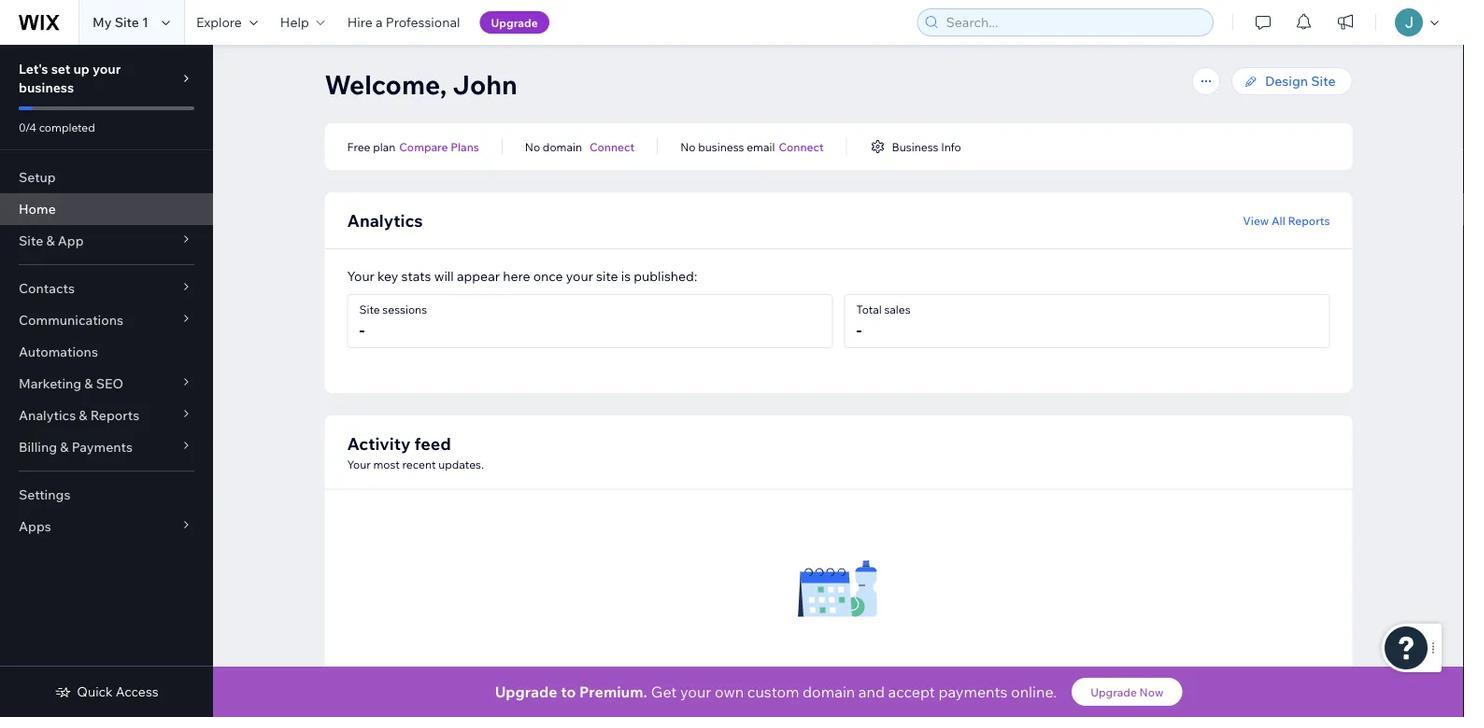 Task type: vqa. For each thing, say whether or not it's contained in the screenshot.
All at top right
yes



Task type: locate. For each thing, give the bounding box(es) containing it.
reports right all
[[1289, 214, 1331, 228]]

let's
[[19, 61, 48, 77]]

2 connect link from the left
[[779, 138, 824, 155]]

0 vertical spatial your
[[93, 61, 121, 77]]

connect link
[[590, 138, 635, 155], [779, 138, 824, 155]]

0/4
[[19, 120, 36, 134]]

your left site
[[566, 268, 594, 285]]

will
[[434, 268, 454, 285]]

1 your from the top
[[347, 268, 375, 285]]

published:
[[634, 268, 698, 285]]

1 vertical spatial reports
[[90, 408, 139, 424]]

own
[[715, 683, 744, 702]]

your right get
[[680, 683, 712, 702]]

reports
[[1289, 214, 1331, 228], [90, 408, 139, 424]]

- for total sales -
[[857, 319, 862, 340]]

upgrade now button
[[1072, 679, 1183, 707]]

& for analytics
[[79, 408, 87, 424]]

set
[[51, 61, 70, 77]]

here
[[503, 268, 531, 285]]

site left 'sessions'
[[359, 303, 380, 317]]

no for no business email connect
[[681, 140, 696, 154]]

hire a professional
[[347, 14, 460, 30]]

site sessions -
[[359, 303, 427, 340]]

key
[[378, 268, 399, 285]]

connect link for no domain connect
[[590, 138, 635, 155]]

0 horizontal spatial recent
[[402, 458, 436, 472]]

0 horizontal spatial analytics
[[19, 408, 76, 424]]

1 horizontal spatial no
[[681, 140, 696, 154]]

1 vertical spatial analytics
[[19, 408, 76, 424]]

analytics inside "dropdown button"
[[19, 408, 76, 424]]

& up billing & payments
[[79, 408, 87, 424]]

upgrade to premium. get your own custom domain and accept payments online.
[[495, 683, 1057, 702]]

free
[[347, 140, 371, 154]]

settings
[[19, 487, 71, 503]]

1 horizontal spatial connect
[[779, 140, 824, 154]]

analytics & reports
[[19, 408, 139, 424]]

view all reports button
[[1244, 212, 1331, 229]]

a
[[376, 14, 383, 30]]

0 horizontal spatial reports
[[90, 408, 139, 424]]

& left "app"
[[46, 233, 55, 249]]

appear
[[457, 268, 500, 285]]

0 vertical spatial analytics
[[347, 210, 423, 231]]

& left 'seo'
[[84, 376, 93, 392]]

business info button
[[870, 138, 962, 155]]

email
[[747, 140, 775, 154]]

connect link for no business email connect
[[779, 138, 824, 155]]

1 horizontal spatial reports
[[1289, 214, 1331, 228]]

& right billing
[[60, 439, 69, 456]]

your
[[347, 268, 375, 285], [347, 458, 371, 472]]

1 vertical spatial your
[[566, 268, 594, 285]]

online.
[[1011, 683, 1057, 702]]

no
[[525, 140, 540, 154], [681, 140, 696, 154], [775, 663, 796, 682]]

business
[[19, 79, 74, 96], [698, 140, 745, 154]]

hire a professional link
[[336, 0, 472, 45]]

business
[[892, 140, 939, 154]]

design site link
[[1232, 67, 1353, 95]]

your inside let's set up your business
[[93, 61, 121, 77]]

1 horizontal spatial analytics
[[347, 210, 423, 231]]

hire
[[347, 14, 373, 30]]

and
[[859, 683, 885, 702]]

no left email
[[681, 140, 696, 154]]

& inside "dropdown button"
[[79, 408, 87, 424]]

info
[[941, 140, 962, 154]]

billing & payments button
[[0, 432, 213, 464]]

1 connect link from the left
[[590, 138, 635, 155]]

0 vertical spatial recent
[[402, 458, 436, 472]]

upgrade up john
[[491, 15, 538, 29]]

0 horizontal spatial -
[[359, 319, 365, 340]]

0 horizontal spatial business
[[19, 79, 74, 96]]

your inside 'activity feed your most recent updates.'
[[347, 458, 371, 472]]

recent
[[402, 458, 436, 472], [799, 663, 845, 682]]

1 horizontal spatial domain
[[803, 683, 856, 702]]

site down home
[[19, 233, 43, 249]]

payments
[[72, 439, 133, 456]]

compare plans link
[[399, 138, 479, 155]]

your right up
[[93, 61, 121, 77]]

recent up upgrade to premium. get your own custom domain and accept payments online.
[[799, 663, 845, 682]]

sales
[[885, 303, 911, 317]]

recent down feed on the bottom left
[[402, 458, 436, 472]]

your left the key
[[347, 268, 375, 285]]

& inside dropdown button
[[46, 233, 55, 249]]

0 vertical spatial domain
[[543, 140, 582, 154]]

your key stats will appear here once your site is published:
[[347, 268, 698, 285]]

no right plans
[[525, 140, 540, 154]]

upgrade for upgrade
[[491, 15, 538, 29]]

connect
[[590, 140, 635, 154], [779, 140, 824, 154]]

access
[[116, 684, 159, 701]]

sidebar element
[[0, 45, 213, 718]]

& for marketing
[[84, 376, 93, 392]]

stats
[[401, 268, 431, 285]]

automations link
[[0, 337, 213, 368]]

2 connect from the left
[[779, 140, 824, 154]]

& for billing
[[60, 439, 69, 456]]

0 horizontal spatial connect link
[[590, 138, 635, 155]]

no up upgrade to premium. get your own custom domain and accept payments online.
[[775, 663, 796, 682]]

payments
[[939, 683, 1008, 702]]

site
[[115, 14, 139, 30], [1312, 73, 1336, 89], [19, 233, 43, 249], [359, 303, 380, 317]]

2 your from the top
[[347, 458, 371, 472]]

upgrade now
[[1091, 686, 1164, 700]]

& inside popup button
[[84, 376, 93, 392]]

compare
[[399, 140, 448, 154]]

0 vertical spatial your
[[347, 268, 375, 285]]

help
[[280, 14, 309, 30]]

settings link
[[0, 480, 213, 511]]

upgrade left now
[[1091, 686, 1137, 700]]

1 horizontal spatial recent
[[799, 663, 845, 682]]

& inside popup button
[[60, 439, 69, 456]]

upgrade button
[[480, 11, 549, 34]]

activity feed your most recent updates.
[[347, 433, 484, 472]]

0 horizontal spatial no
[[525, 140, 540, 154]]

upgrade
[[491, 15, 538, 29], [495, 683, 558, 702], [1091, 686, 1137, 700]]

no for no domain connect
[[525, 140, 540, 154]]

0 vertical spatial business
[[19, 79, 74, 96]]

seo
[[96, 376, 123, 392]]

business left email
[[698, 140, 745, 154]]

sessions
[[383, 303, 427, 317]]

2 vertical spatial your
[[680, 683, 712, 702]]

1 - from the left
[[359, 319, 365, 340]]

analytics up the key
[[347, 210, 423, 231]]

1 connect from the left
[[590, 140, 635, 154]]

1 vertical spatial business
[[698, 140, 745, 154]]

your left most
[[347, 458, 371, 472]]

0 horizontal spatial domain
[[543, 140, 582, 154]]

site right design
[[1312, 73, 1336, 89]]

help button
[[269, 0, 336, 45]]

- inside site sessions -
[[359, 319, 365, 340]]

reports down 'seo'
[[90, 408, 139, 424]]

reports inside 'button'
[[1289, 214, 1331, 228]]

upgrade left to
[[495, 683, 558, 702]]

2 - from the left
[[857, 319, 862, 340]]

contacts
[[19, 280, 75, 297]]

2 horizontal spatial no
[[775, 663, 796, 682]]

analytics down "marketing"
[[19, 408, 76, 424]]

app
[[58, 233, 84, 249]]

analytics & reports button
[[0, 400, 213, 432]]

&
[[46, 233, 55, 249], [84, 376, 93, 392], [79, 408, 87, 424], [60, 439, 69, 456]]

reports inside "dropdown button"
[[90, 408, 139, 424]]

business down let's
[[19, 79, 74, 96]]

most
[[373, 458, 400, 472]]

analytics
[[347, 210, 423, 231], [19, 408, 76, 424]]

business info
[[892, 140, 962, 154]]

0 horizontal spatial connect
[[590, 140, 635, 154]]

reports for analytics & reports
[[90, 408, 139, 424]]

reports for view all reports
[[1289, 214, 1331, 228]]

0 vertical spatial reports
[[1289, 214, 1331, 228]]

0 horizontal spatial your
[[93, 61, 121, 77]]

1 horizontal spatial business
[[698, 140, 745, 154]]

analytics for analytics
[[347, 210, 423, 231]]

1 horizontal spatial connect link
[[779, 138, 824, 155]]

1 horizontal spatial your
[[566, 268, 594, 285]]

- inside the total sales -
[[857, 319, 862, 340]]

automations
[[19, 344, 98, 360]]

1 vertical spatial your
[[347, 458, 371, 472]]

1 horizontal spatial -
[[857, 319, 862, 340]]

total
[[857, 303, 882, 317]]



Task type: describe. For each thing, give the bounding box(es) containing it.
1 vertical spatial recent
[[799, 663, 845, 682]]

design site
[[1266, 73, 1336, 89]]

john
[[453, 68, 518, 100]]

completed
[[39, 120, 95, 134]]

quick access
[[77, 684, 159, 701]]

site inside dropdown button
[[19, 233, 43, 249]]

all
[[1272, 214, 1286, 228]]

activity
[[849, 663, 903, 682]]

site & app button
[[0, 225, 213, 257]]

let's set up your business
[[19, 61, 121, 96]]

site left 1
[[115, 14, 139, 30]]

free plan compare plans
[[347, 140, 479, 154]]

custom
[[748, 683, 800, 702]]

apps button
[[0, 511, 213, 543]]

accept
[[889, 683, 936, 702]]

my
[[93, 14, 112, 30]]

upgrade for upgrade now
[[1091, 686, 1137, 700]]

recent inside 'activity feed your most recent updates.'
[[402, 458, 436, 472]]

& for site
[[46, 233, 55, 249]]

quick access button
[[55, 684, 159, 701]]

upgrade for upgrade to premium. get your own custom domain and accept payments online.
[[495, 683, 558, 702]]

1 vertical spatial domain
[[803, 683, 856, 702]]

no domain connect
[[525, 140, 635, 154]]

explore
[[196, 14, 242, 30]]

Search... field
[[941, 9, 1208, 36]]

view
[[1244, 214, 1270, 228]]

billing & payments
[[19, 439, 133, 456]]

contacts button
[[0, 273, 213, 305]]

get
[[651, 683, 677, 702]]

quick
[[77, 684, 113, 701]]

2 horizontal spatial your
[[680, 683, 712, 702]]

professional
[[386, 14, 460, 30]]

marketing & seo button
[[0, 368, 213, 400]]

my site 1
[[93, 14, 149, 30]]

0/4 completed
[[19, 120, 95, 134]]

no recent activity
[[775, 663, 903, 682]]

is
[[621, 268, 631, 285]]

billing
[[19, 439, 57, 456]]

site
[[596, 268, 618, 285]]

updates.
[[439, 458, 484, 472]]

analytics for analytics & reports
[[19, 408, 76, 424]]

no for no recent activity
[[775, 663, 796, 682]]

once
[[533, 268, 563, 285]]

plan
[[373, 140, 396, 154]]

premium.
[[579, 683, 648, 702]]

home link
[[0, 193, 213, 225]]

home
[[19, 201, 56, 217]]

view all reports
[[1244, 214, 1331, 228]]

activity
[[347, 433, 411, 454]]

welcome, john
[[325, 68, 518, 100]]

site & app
[[19, 233, 84, 249]]

- for site sessions -
[[359, 319, 365, 340]]

marketing
[[19, 376, 81, 392]]

business inside let's set up your business
[[19, 79, 74, 96]]

communications button
[[0, 305, 213, 337]]

setup
[[19, 169, 56, 186]]

total sales -
[[857, 303, 911, 340]]

no business email connect
[[681, 140, 824, 154]]

setup link
[[0, 162, 213, 193]]

feed
[[415, 433, 451, 454]]

welcome,
[[325, 68, 447, 100]]

communications
[[19, 312, 123, 329]]

to
[[561, 683, 576, 702]]

up
[[73, 61, 90, 77]]

marketing & seo
[[19, 376, 123, 392]]

apps
[[19, 519, 51, 535]]

1
[[142, 14, 149, 30]]

design
[[1266, 73, 1309, 89]]

site inside site sessions -
[[359, 303, 380, 317]]

now
[[1140, 686, 1164, 700]]

plans
[[451, 140, 479, 154]]



